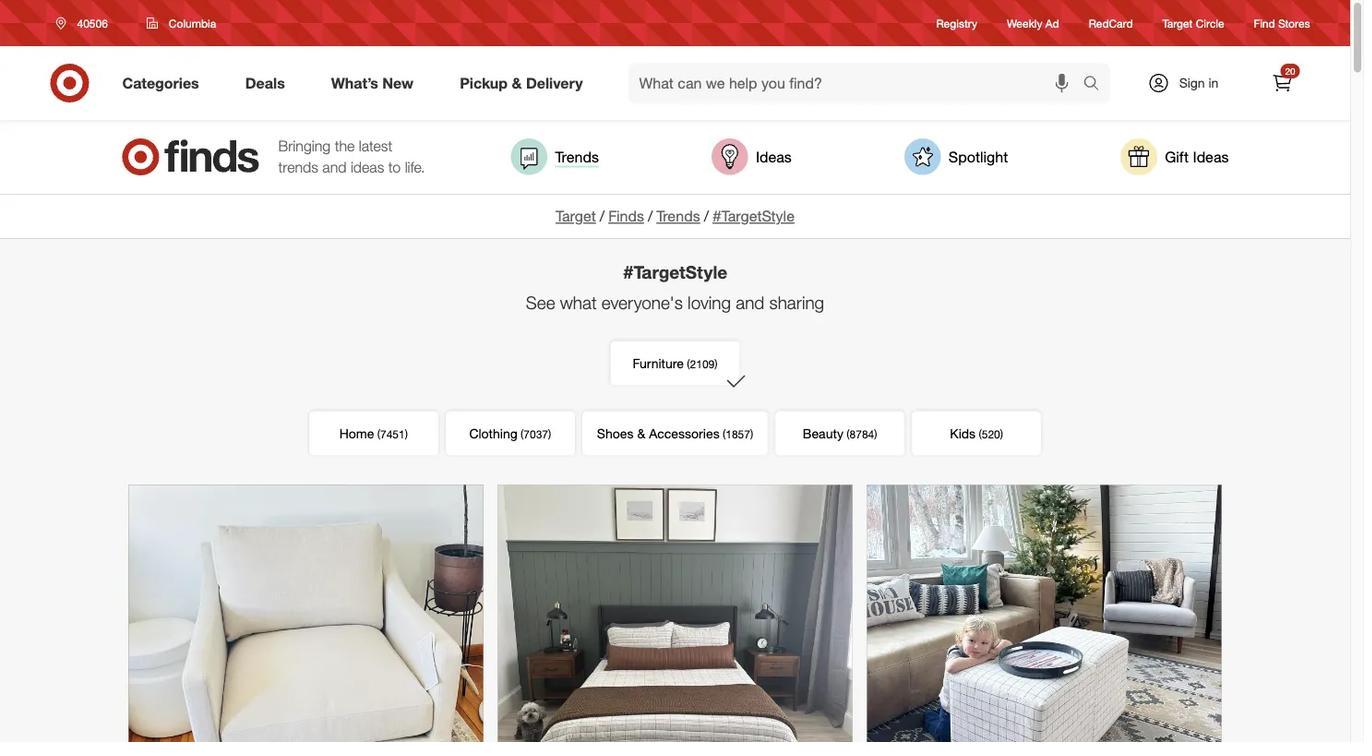 Task type: describe. For each thing, give the bounding box(es) containing it.
spotlight
[[949, 148, 1008, 166]]

( for beauty
[[847, 427, 850, 441]]

user image by @honeylaurelhome image
[[498, 485, 853, 742]]

what
[[560, 292, 597, 313]]

circle
[[1196, 16, 1225, 30]]

user image by @jordecor image
[[867, 485, 1222, 742]]

20 link
[[1262, 63, 1303, 103]]

see what everyone's loving and sharing
[[526, 292, 825, 313]]

delivery
[[526, 74, 583, 92]]

bringing
[[278, 137, 331, 155]]

and for loving
[[736, 292, 765, 313]]

target for target circle
[[1163, 16, 1193, 30]]

) for clothing
[[548, 427, 551, 441]]

kids ( 520 )
[[950, 425, 1003, 441]]

everyone's
[[602, 292, 683, 313]]

7451
[[380, 427, 405, 441]]

) for kids
[[1000, 427, 1003, 441]]

in
[[1209, 75, 1219, 91]]

ad
[[1046, 16, 1059, 30]]

( inside shoes & accessories ( 1857 )
[[723, 427, 726, 441]]

520
[[982, 427, 1000, 441]]

kids
[[950, 425, 976, 441]]

search
[[1075, 76, 1119, 94]]

target link
[[556, 207, 596, 225]]

( for home
[[377, 427, 380, 441]]

user image by @1dayatatimewithdee image
[[129, 485, 483, 742]]

spotlight link
[[904, 138, 1008, 175]]

pickup
[[460, 74, 508, 92]]

ideas link
[[712, 138, 792, 175]]

trends
[[278, 158, 318, 176]]

pickup & delivery
[[460, 74, 583, 92]]

loving
[[688, 292, 731, 313]]

target circle link
[[1163, 15, 1225, 31]]

latest
[[359, 137, 393, 155]]

2109
[[690, 357, 715, 371]]

0 vertical spatial #targetstyle
[[713, 207, 795, 225]]

1 ideas from the left
[[756, 148, 792, 166]]

20
[[1285, 65, 1296, 77]]

8784
[[850, 427, 874, 441]]

weekly ad
[[1007, 16, 1059, 30]]

0 horizontal spatial trends
[[555, 148, 599, 166]]

accessories
[[649, 425, 720, 441]]

1 vertical spatial trends
[[657, 207, 700, 225]]

sign in link
[[1132, 63, 1248, 103]]

and for trends
[[323, 158, 347, 176]]

gift
[[1165, 148, 1189, 166]]

2 / from the left
[[648, 207, 653, 225]]

2 ideas from the left
[[1193, 148, 1229, 166]]

sign
[[1179, 75, 1205, 91]]

shoes
[[597, 425, 634, 441]]

( for kids
[[979, 427, 982, 441]]

) inside shoes & accessories ( 1857 )
[[750, 427, 753, 441]]

beauty ( 8784 )
[[803, 425, 877, 441]]

gift ideas
[[1165, 148, 1229, 166]]

redcard link
[[1089, 15, 1133, 31]]

& for accessories
[[637, 425, 646, 441]]

pickup & delivery link
[[444, 63, 606, 103]]

finds
[[608, 207, 644, 225]]

#targetstyle link
[[713, 207, 795, 225]]

1 vertical spatial #targetstyle
[[623, 261, 728, 282]]

target / finds / trends / #targetstyle
[[556, 207, 795, 225]]

ideas
[[351, 158, 384, 176]]

new
[[383, 74, 414, 92]]

1857
[[726, 427, 750, 441]]



Task type: vqa. For each thing, say whether or not it's contained in the screenshot.
1
no



Task type: locate. For each thing, give the bounding box(es) containing it.
) right kids
[[1000, 427, 1003, 441]]

0 vertical spatial trends
[[555, 148, 599, 166]]

columbia button
[[135, 6, 228, 40]]

furniture ( 2109 )
[[633, 355, 718, 371]]

what's new link
[[315, 63, 437, 103]]

40506
[[77, 16, 108, 30]]

( for furniture
[[687, 357, 690, 371]]

registry
[[937, 16, 978, 30]]

)
[[715, 357, 718, 371], [405, 427, 408, 441], [548, 427, 551, 441], [750, 427, 753, 441], [874, 427, 877, 441], [1000, 427, 1003, 441]]

( right home on the left
[[377, 427, 380, 441]]

deals
[[245, 74, 285, 92]]

) for furniture
[[715, 357, 718, 371]]

) right accessories
[[750, 427, 753, 441]]

0 horizontal spatial &
[[512, 74, 522, 92]]

& right shoes
[[637, 425, 646, 441]]

ideas right gift
[[1193, 148, 1229, 166]]

find stores link
[[1254, 15, 1310, 31]]

and right the loving
[[736, 292, 765, 313]]

#targetstyle
[[713, 207, 795, 225], [623, 261, 728, 282]]

0 vertical spatial &
[[512, 74, 522, 92]]

life.
[[405, 158, 425, 176]]

trends link up target 'link'
[[511, 138, 599, 175]]

What can we help you find? suggestions appear below search field
[[628, 63, 1088, 103]]

( right furniture
[[687, 357, 690, 371]]

trends link right finds
[[657, 207, 700, 225]]

#targetstyle down ideas link
[[713, 207, 795, 225]]

trends link
[[511, 138, 599, 175], [657, 207, 700, 225]]

3 / from the left
[[704, 207, 709, 225]]

( inside furniture ( 2109 )
[[687, 357, 690, 371]]

find
[[1254, 16, 1275, 30]]

trends up target 'link'
[[555, 148, 599, 166]]

redcard
[[1089, 16, 1133, 30]]

( for clothing
[[521, 427, 524, 441]]

0 horizontal spatial ideas
[[756, 148, 792, 166]]

1 vertical spatial &
[[637, 425, 646, 441]]

weekly
[[1007, 16, 1043, 30]]

the
[[335, 137, 355, 155]]

shoes & accessories ( 1857 )
[[597, 425, 753, 441]]

1 horizontal spatial &
[[637, 425, 646, 441]]

1 horizontal spatial ideas
[[1193, 148, 1229, 166]]

to
[[388, 158, 401, 176]]

) right beauty
[[874, 427, 877, 441]]

and down the
[[323, 158, 347, 176]]

/ left finds
[[600, 207, 605, 225]]

clothing ( 7037 )
[[469, 425, 551, 441]]

7037
[[524, 427, 548, 441]]

weekly ad link
[[1007, 15, 1059, 31]]

categories
[[122, 74, 199, 92]]

/ left #targetstyle link
[[704, 207, 709, 225]]

target
[[1163, 16, 1193, 30], [556, 207, 596, 225]]

beauty
[[803, 425, 844, 441]]

bringing the latest trends and ideas to life.
[[278, 137, 425, 176]]

( inside 'beauty ( 8784 )'
[[847, 427, 850, 441]]

stores
[[1279, 16, 1310, 30]]

&
[[512, 74, 522, 92], [637, 425, 646, 441]]

1 vertical spatial trends link
[[657, 207, 700, 225]]

) inside clothing ( 7037 )
[[548, 427, 551, 441]]

1 horizontal spatial trends link
[[657, 207, 700, 225]]

clothing
[[469, 425, 518, 441]]

registry link
[[937, 15, 978, 31]]

( right beauty
[[847, 427, 850, 441]]

what's new
[[331, 74, 414, 92]]

target circle
[[1163, 16, 1225, 30]]

columbia
[[169, 16, 216, 30]]

1 horizontal spatial and
[[736, 292, 765, 313]]

trends
[[555, 148, 599, 166], [657, 207, 700, 225]]

0 vertical spatial target
[[1163, 16, 1193, 30]]

) right furniture
[[715, 357, 718, 371]]

target left finds
[[556, 207, 596, 225]]

1 horizontal spatial trends
[[657, 207, 700, 225]]

ideas up #targetstyle link
[[756, 148, 792, 166]]

finds link
[[608, 207, 644, 225]]

/ right finds link
[[648, 207, 653, 225]]

ideas
[[756, 148, 792, 166], [1193, 148, 1229, 166]]

) inside the kids ( 520 )
[[1000, 427, 1003, 441]]

( inside clothing ( 7037 )
[[521, 427, 524, 441]]

& for delivery
[[512, 74, 522, 92]]

1 horizontal spatial target
[[1163, 16, 1193, 30]]

) for beauty
[[874, 427, 877, 441]]

target left circle at the top right of page
[[1163, 16, 1193, 30]]

& right pickup
[[512, 74, 522, 92]]

1 vertical spatial target
[[556, 207, 596, 225]]

) right home on the left
[[405, 427, 408, 441]]

trends right finds
[[657, 207, 700, 225]]

0 horizontal spatial and
[[323, 158, 347, 176]]

0 vertical spatial trends link
[[511, 138, 599, 175]]

gift ideas link
[[1121, 138, 1229, 175]]

/
[[600, 207, 605, 225], [648, 207, 653, 225], [704, 207, 709, 225]]

0 vertical spatial and
[[323, 158, 347, 176]]

deals link
[[230, 63, 308, 103]]

1 horizontal spatial /
[[648, 207, 653, 225]]

and
[[323, 158, 347, 176], [736, 292, 765, 313]]

home
[[339, 425, 374, 441]]

home ( 7451 )
[[339, 425, 408, 441]]

sharing
[[769, 292, 825, 313]]

0 horizontal spatial target
[[556, 207, 596, 225]]

) for home
[[405, 427, 408, 441]]

furniture
[[633, 355, 684, 371]]

) right 'clothing'
[[548, 427, 551, 441]]

(
[[687, 357, 690, 371], [377, 427, 380, 441], [521, 427, 524, 441], [723, 427, 726, 441], [847, 427, 850, 441], [979, 427, 982, 441]]

1 vertical spatial and
[[736, 292, 765, 313]]

) inside furniture ( 2109 )
[[715, 357, 718, 371]]

0 horizontal spatial /
[[600, 207, 605, 225]]

( right kids
[[979, 427, 982, 441]]

find stores
[[1254, 16, 1310, 30]]

) inside home ( 7451 )
[[405, 427, 408, 441]]

1 / from the left
[[600, 207, 605, 225]]

categories link
[[107, 63, 222, 103]]

see
[[526, 292, 555, 313]]

2 horizontal spatial /
[[704, 207, 709, 225]]

target finds image
[[121, 138, 260, 175]]

and inside bringing the latest trends and ideas to life.
[[323, 158, 347, 176]]

#targetstyle up see what everyone's loving and sharing
[[623, 261, 728, 282]]

( right accessories
[[723, 427, 726, 441]]

40506 button
[[44, 6, 127, 40]]

search button
[[1075, 63, 1119, 107]]

sign in
[[1179, 75, 1219, 91]]

( inside the kids ( 520 )
[[979, 427, 982, 441]]

what's
[[331, 74, 378, 92]]

( right 'clothing'
[[521, 427, 524, 441]]

( inside home ( 7451 )
[[377, 427, 380, 441]]

target for target / finds / trends / #targetstyle
[[556, 207, 596, 225]]

0 horizontal spatial trends link
[[511, 138, 599, 175]]

) inside 'beauty ( 8784 )'
[[874, 427, 877, 441]]



